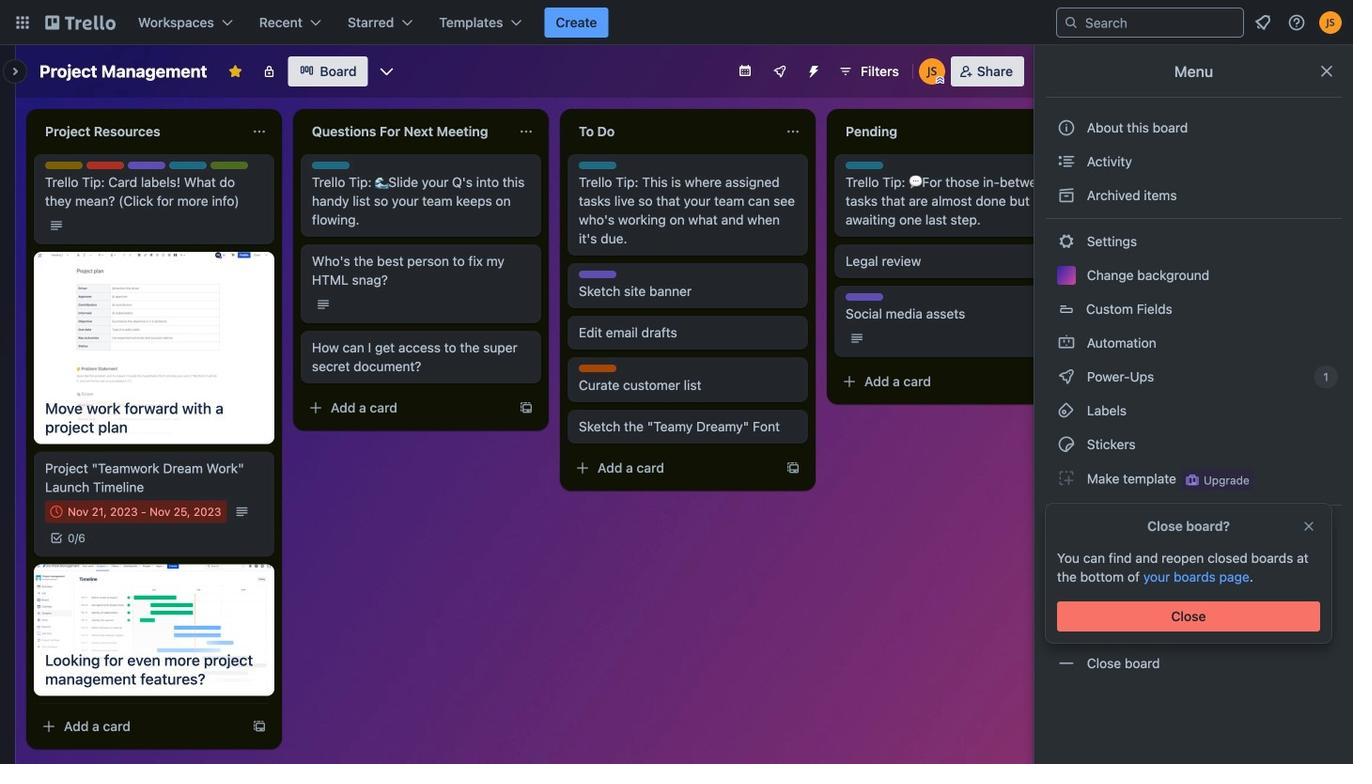 Task type: vqa. For each thing, say whether or not it's contained in the screenshot.
9th sm icon from the top
yes



Task type: locate. For each thing, give the bounding box(es) containing it.
sm image
[[1057, 152, 1076, 171], [1057, 186, 1076, 205], [1057, 367, 1076, 386], [1057, 401, 1076, 420], [1057, 469, 1076, 488], [1057, 553, 1076, 571], [1057, 586, 1076, 605], [1057, 620, 1076, 639]]

color: sky, title: "trello tip" element
[[169, 162, 207, 169], [312, 162, 350, 169], [579, 162, 616, 169], [846, 162, 883, 169]]

1 color: sky, title: "trello tip" element from the left
[[169, 162, 207, 169]]

sm image
[[1057, 232, 1076, 251], [1057, 334, 1076, 352], [1057, 435, 1076, 454], [1057, 654, 1076, 673]]

create from template… image
[[786, 460, 801, 476]]

4 sm image from the top
[[1057, 401, 1076, 420]]

customize views image
[[377, 62, 396, 81]]

open information menu image
[[1288, 13, 1306, 32]]

1 sm image from the top
[[1057, 152, 1076, 171]]

1 sm image from the top
[[1057, 232, 1076, 251]]

primary element
[[0, 0, 1353, 45]]

search image
[[1064, 15, 1079, 30]]

create from template… image
[[519, 400, 534, 415], [252, 719, 267, 734]]

color: purple, title: "design team" element
[[128, 162, 165, 169], [579, 271, 616, 278], [846, 293, 883, 301]]

3 color: sky, title: "trello tip" element from the left
[[579, 162, 616, 169]]

1 horizontal spatial color: purple, title: "design team" element
[[579, 271, 616, 278]]

0 vertical spatial create from template… image
[[519, 400, 534, 415]]

None text field
[[568, 117, 778, 147], [835, 117, 1045, 147], [568, 117, 778, 147], [835, 117, 1045, 147]]

0 horizontal spatial color: purple, title: "design team" element
[[128, 162, 165, 169]]

john smith (johnsmith38824343) image
[[919, 58, 945, 85]]

4 sm image from the top
[[1057, 654, 1076, 673]]

private image
[[262, 64, 277, 79]]

None checkbox
[[45, 501, 227, 523]]

None submit
[[1057, 601, 1320, 632]]

Board name text field
[[30, 56, 217, 86]]

5 sm image from the top
[[1057, 469, 1076, 488]]

2 sm image from the top
[[1057, 186, 1076, 205]]

0 horizontal spatial create from template… image
[[252, 719, 267, 734]]

None text field
[[34, 117, 244, 147], [301, 117, 511, 147], [34, 117, 244, 147], [301, 117, 511, 147]]

2 horizontal spatial color: purple, title: "design team" element
[[846, 293, 883, 301]]

john smith (johnsmith38824343) image
[[1319, 11, 1342, 34]]

color: orange, title: "one more step" element
[[579, 365, 616, 372]]

1 vertical spatial color: purple, title: "design team" element
[[579, 271, 616, 278]]



Task type: describe. For each thing, give the bounding box(es) containing it.
this member is an admin of this board. image
[[936, 76, 944, 85]]

back to home image
[[45, 8, 116, 38]]

calendar power-up image
[[738, 63, 753, 78]]

2 color: sky, title: "trello tip" element from the left
[[312, 162, 350, 169]]

power ups image
[[772, 64, 788, 79]]

3 sm image from the top
[[1057, 367, 1076, 386]]

1 vertical spatial create from template… image
[[252, 719, 267, 734]]

0 vertical spatial color: purple, title: "design team" element
[[128, 162, 165, 169]]

Search field
[[1079, 9, 1243, 36]]

0 notifications image
[[1252, 11, 1274, 34]]

4 color: sky, title: "trello tip" element from the left
[[846, 162, 883, 169]]

automation image
[[799, 56, 825, 83]]

2 vertical spatial color: purple, title: "design team" element
[[846, 293, 883, 301]]

3 sm image from the top
[[1057, 435, 1076, 454]]

7 sm image from the top
[[1057, 586, 1076, 605]]

6 sm image from the top
[[1057, 553, 1076, 571]]

1 horizontal spatial create from template… image
[[519, 400, 534, 415]]

color: lime, title: "halp" element
[[211, 162, 248, 169]]

star or unstar board image
[[228, 64, 243, 79]]

8 sm image from the top
[[1057, 620, 1076, 639]]

2 sm image from the top
[[1057, 334, 1076, 352]]

color: red, title: "priority" element
[[86, 162, 124, 169]]

color: yellow, title: "copy request" element
[[45, 162, 83, 169]]



